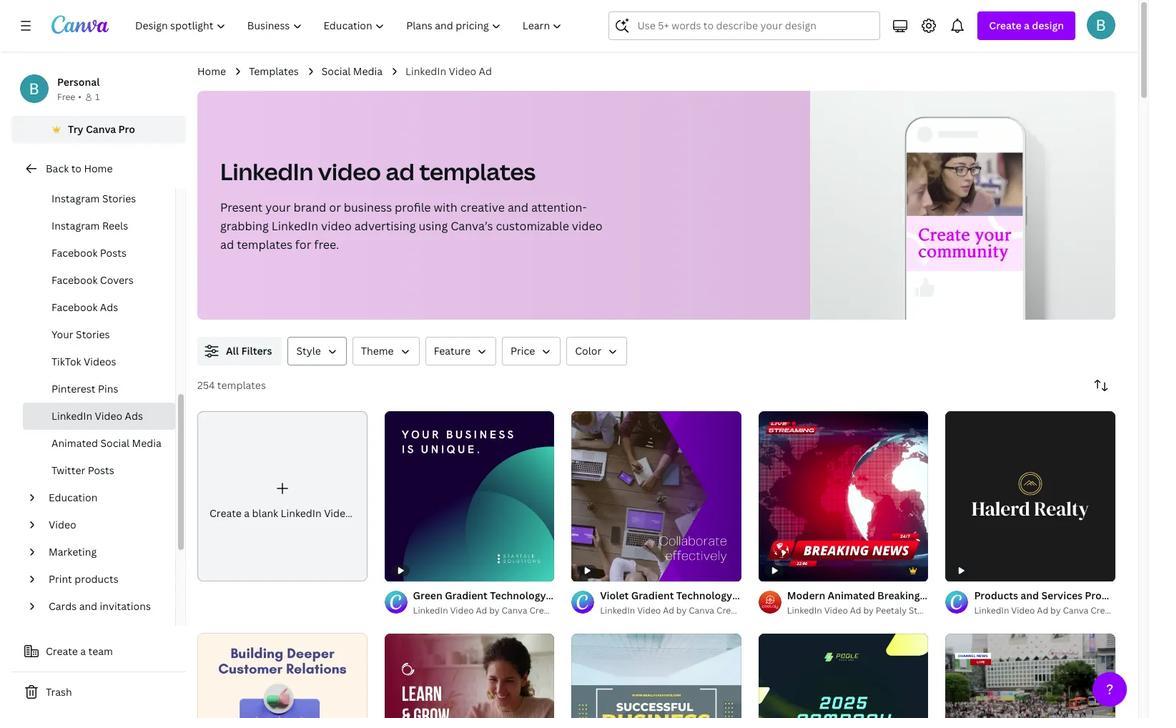 Task type: vqa. For each thing, say whether or not it's contained in the screenshot.
top Media
yes



Task type: locate. For each thing, give the bounding box(es) containing it.
ad up profile
[[386, 156, 415, 187]]

back
[[46, 162, 69, 175]]

facebook covers
[[51, 273, 134, 287]]

breaking
[[878, 588, 920, 602]]

a inside button
[[80, 644, 86, 658]]

your
[[266, 200, 291, 215]]

a inside dropdown button
[[1024, 19, 1030, 32]]

stories for your stories
[[76, 328, 110, 341]]

1 horizontal spatial media
[[353, 64, 383, 78]]

254
[[197, 378, 215, 392]]

ads up animated social media
[[125, 409, 143, 423]]

facebook posts
[[51, 246, 127, 260]]

try
[[68, 122, 83, 136]]

instagram down to
[[51, 192, 100, 205]]

instagram up facebook posts
[[51, 219, 100, 232]]

create for create a blank linkedin video ad
[[210, 506, 242, 520]]

print products link
[[43, 566, 167, 593]]

video up the or
[[318, 156, 381, 187]]

canva inside try canva pro button
[[86, 122, 116, 136]]

1 vertical spatial templates
[[237, 237, 292, 252]]

twitter
[[51, 463, 85, 477]]

1 horizontal spatial a
[[244, 506, 250, 520]]

cards and invitations
[[49, 599, 151, 613]]

create left design
[[989, 19, 1022, 32]]

ads
[[100, 300, 118, 314], [125, 409, 143, 423]]

social up twitter posts link
[[100, 436, 130, 450]]

animated inside modern animated breaking news intro linkedin video ad linkedin video ad by peetaly studio
[[828, 588, 875, 602]]

present
[[220, 200, 263, 215]]

facebook down instagram reels on the left top of page
[[51, 246, 98, 260]]

1 horizontal spatial linkedin video ad by canva creative studio link
[[600, 603, 781, 618]]

peetaly
[[876, 604, 907, 616]]

0 vertical spatial create
[[989, 19, 1022, 32]]

linkedin video ad by canva creative studi
[[974, 604, 1149, 616]]

posts down reels
[[100, 246, 127, 260]]

1 by from the left
[[489, 604, 500, 616]]

0 vertical spatial ads
[[100, 300, 118, 314]]

linkedin video ad by canva creative studio
[[413, 604, 593, 616], [600, 604, 781, 616]]

color
[[575, 344, 602, 358]]

create left blank
[[210, 506, 242, 520]]

create a team button
[[11, 637, 186, 666]]

your
[[51, 328, 73, 341]]

and inside present your brand or business profile with creative and attention- grabbing linkedin video advertising using canva's customizable video ad templates for free.
[[508, 200, 529, 215]]

facebook posts link
[[23, 240, 175, 267]]

create left team
[[46, 644, 78, 658]]

all filters button
[[197, 337, 282, 365]]

posts down animated social media link
[[88, 463, 114, 477]]

studio inside modern animated breaking news intro linkedin video ad linkedin video ad by peetaly studio
[[909, 604, 936, 616]]

print
[[49, 572, 72, 586]]

2 vertical spatial templates
[[217, 378, 266, 392]]

1 vertical spatial facebook
[[51, 273, 98, 287]]

1 studio from the left
[[566, 604, 593, 616]]

2 by from the left
[[864, 604, 874, 616]]

1 vertical spatial home
[[84, 162, 113, 175]]

0 vertical spatial animated
[[51, 436, 98, 450]]

home link
[[197, 64, 226, 79]]

animated up linkedin video ad by peetaly studio link
[[828, 588, 875, 602]]

advertising
[[355, 218, 416, 234]]

stories down facebook ads link
[[76, 328, 110, 341]]

3 creative from the left
[[1091, 604, 1126, 616]]

create a blank linkedin video ad element
[[197, 411, 367, 581]]

1 horizontal spatial ads
[[125, 409, 143, 423]]

ad inside present your brand or business profile with creative and attention- grabbing linkedin video advertising using canva's customizable video ad templates for free.
[[220, 237, 234, 252]]

1 vertical spatial posts
[[88, 463, 114, 477]]

instagram reels
[[51, 219, 128, 232]]

your stories
[[51, 328, 110, 341]]

0 horizontal spatial a
[[80, 644, 86, 658]]

instagram for instagram reels
[[51, 219, 100, 232]]

3 studio from the left
[[753, 604, 781, 616]]

cards and invitations link
[[43, 593, 167, 620]]

1 horizontal spatial and
[[508, 200, 529, 215]]

animated social media
[[51, 436, 162, 450]]

0 horizontal spatial linkedin video ad by canva creative studio
[[413, 604, 593, 616]]

social down top level navigation element
[[322, 64, 351, 78]]

ad
[[479, 64, 492, 78], [354, 506, 367, 520], [1052, 588, 1066, 602], [476, 604, 487, 616], [850, 604, 862, 616], [663, 604, 674, 616], [1037, 604, 1049, 616]]

2 linkedin video ad by canva creative studio from the left
[[600, 604, 781, 616]]

creative inside linkedin video ad by canva creative studi link
[[1091, 604, 1126, 616]]

1 vertical spatial ads
[[125, 409, 143, 423]]

1 vertical spatial create
[[210, 506, 242, 520]]

Search search field
[[638, 12, 871, 39]]

0 vertical spatial facebook
[[51, 246, 98, 260]]

create inside create a blank linkedin video ad element
[[210, 506, 242, 520]]

0 vertical spatial ad
[[386, 156, 415, 187]]

0 horizontal spatial ads
[[100, 300, 118, 314]]

facebook inside facebook posts 'link'
[[51, 246, 98, 260]]

0 vertical spatial posts
[[100, 246, 127, 260]]

linkedin video ad templates image
[[811, 91, 1116, 320], [907, 153, 1023, 271]]

free.
[[314, 237, 339, 252]]

1 horizontal spatial animated
[[828, 588, 875, 602]]

animated social media link
[[23, 430, 175, 457]]

2 linkedin video ad by canva creative studio link from the left
[[600, 603, 781, 618]]

home left templates
[[197, 64, 226, 78]]

linkedin video ad by canva creative studio link
[[413, 603, 593, 618], [600, 603, 781, 618]]

1 horizontal spatial linkedin video ad by canva creative studio
[[600, 604, 781, 616]]

1 vertical spatial social
[[100, 436, 130, 450]]

templates link
[[249, 64, 299, 79]]

stories for instagram stories
[[102, 192, 136, 205]]

media down top level navigation element
[[353, 64, 383, 78]]

1 horizontal spatial studio
[[753, 604, 781, 616]]

0 vertical spatial a
[[1024, 19, 1030, 32]]

1 facebook from the top
[[51, 246, 98, 260]]

ads down covers
[[100, 300, 118, 314]]

ad down grabbing
[[220, 237, 234, 252]]

linkedin video ad by canva creative studi link
[[974, 603, 1149, 618]]

top level navigation element
[[126, 11, 575, 40]]

posts inside twitter posts link
[[88, 463, 114, 477]]

2 facebook from the top
[[51, 273, 98, 287]]

and right cards
[[79, 599, 97, 613]]

1 vertical spatial stories
[[76, 328, 110, 341]]

facebook for facebook ads
[[51, 300, 98, 314]]

posts for twitter posts
[[88, 463, 114, 477]]

0 horizontal spatial and
[[79, 599, 97, 613]]

1 vertical spatial a
[[244, 506, 250, 520]]

by inside modern animated breaking news intro linkedin video ad linkedin video ad by peetaly studio
[[864, 604, 874, 616]]

facebook up facebook ads
[[51, 273, 98, 287]]

templates down grabbing
[[237, 237, 292, 252]]

2 horizontal spatial a
[[1024, 19, 1030, 32]]

colorful 3d review illustration building deeper customer relations linkedin video post image
[[197, 633, 367, 718]]

2 vertical spatial a
[[80, 644, 86, 658]]

1 linkedin video ad by canva creative studio from the left
[[413, 604, 593, 616]]

animated up twitter at the left bottom
[[51, 436, 98, 450]]

3 facebook from the top
[[51, 300, 98, 314]]

twitter posts
[[51, 463, 114, 477]]

templates
[[249, 64, 299, 78]]

2 instagram from the top
[[51, 219, 100, 232]]

pinterest pins
[[51, 382, 118, 396]]

back to home link
[[11, 154, 186, 183]]

1 creative from the left
[[530, 604, 564, 616]]

linkedin
[[406, 64, 446, 78], [220, 156, 314, 187], [272, 218, 318, 234], [51, 409, 92, 423], [281, 506, 322, 520], [978, 588, 1020, 602], [413, 604, 448, 616], [787, 604, 822, 616], [600, 604, 635, 616], [974, 604, 1009, 616]]

invitations
[[100, 599, 151, 613]]

and
[[508, 200, 529, 215], [79, 599, 97, 613]]

create inside create a team button
[[46, 644, 78, 658]]

facebook
[[51, 246, 98, 260], [51, 273, 98, 287], [51, 300, 98, 314]]

stories inside 'link'
[[102, 192, 136, 205]]

facebook inside facebook covers link
[[51, 273, 98, 287]]

a for team
[[80, 644, 86, 658]]

posts inside facebook posts 'link'
[[100, 246, 127, 260]]

canva
[[86, 122, 116, 136], [502, 604, 527, 616], [689, 604, 715, 616], [1063, 604, 1089, 616]]

2 vertical spatial create
[[46, 644, 78, 658]]

2 horizontal spatial creative
[[1091, 604, 1126, 616]]

0 vertical spatial instagram
[[51, 192, 100, 205]]

instagram reels link
[[23, 212, 175, 240]]

0 horizontal spatial creative
[[530, 604, 564, 616]]

2 studio from the left
[[909, 604, 936, 616]]

create a blank linkedin video ad
[[210, 506, 367, 520]]

Sort by button
[[1087, 371, 1116, 400]]

home right to
[[84, 162, 113, 175]]

0 vertical spatial media
[[353, 64, 383, 78]]

and up customizable
[[508, 200, 529, 215]]

0 horizontal spatial create
[[46, 644, 78, 658]]

facebook up your stories
[[51, 300, 98, 314]]

tiktok videos
[[51, 355, 116, 368]]

covers
[[100, 273, 134, 287]]

blank
[[252, 506, 278, 520]]

1 horizontal spatial ad
[[386, 156, 415, 187]]

ad
[[386, 156, 415, 187], [220, 237, 234, 252]]

1 horizontal spatial creative
[[717, 604, 751, 616]]

linkedin inside present your brand or business profile with creative and attention- grabbing linkedin video advertising using canva's customizable video ad templates for free.
[[272, 218, 318, 234]]

personal
[[57, 75, 100, 89]]

0 horizontal spatial media
[[132, 436, 162, 450]]

social media
[[322, 64, 383, 78]]

0 horizontal spatial studio
[[566, 604, 593, 616]]

media
[[353, 64, 383, 78], [132, 436, 162, 450]]

instagram inside 'link'
[[51, 192, 100, 205]]

a for design
[[1024, 19, 1030, 32]]

feature
[[434, 344, 471, 358]]

video link
[[43, 511, 167, 539]]

1 vertical spatial and
[[79, 599, 97, 613]]

by
[[489, 604, 500, 616], [864, 604, 874, 616], [676, 604, 687, 616], [1051, 604, 1061, 616]]

pinterest pins link
[[23, 375, 175, 403]]

0 vertical spatial and
[[508, 200, 529, 215]]

1 horizontal spatial create
[[210, 506, 242, 520]]

linkedin inside linkedin video ad by canva creative studi link
[[974, 604, 1009, 616]]

2 vertical spatial facebook
[[51, 300, 98, 314]]

0 horizontal spatial ad
[[220, 237, 234, 252]]

0 vertical spatial stories
[[102, 192, 136, 205]]

marketing link
[[43, 539, 167, 566]]

0 horizontal spatial animated
[[51, 436, 98, 450]]

3 by from the left
[[676, 604, 687, 616]]

create
[[989, 19, 1022, 32], [210, 506, 242, 520], [46, 644, 78, 658]]

1 vertical spatial instagram
[[51, 219, 100, 232]]

templates up creative at the left of the page
[[419, 156, 536, 187]]

a left design
[[1024, 19, 1030, 32]]

0 vertical spatial home
[[197, 64, 226, 78]]

create inside create a design dropdown button
[[989, 19, 1022, 32]]

1 vertical spatial ad
[[220, 237, 234, 252]]

2 horizontal spatial create
[[989, 19, 1022, 32]]

2 horizontal spatial studio
[[909, 604, 936, 616]]

0 horizontal spatial linkedin video ad by canva creative studio link
[[413, 603, 593, 618]]

home
[[197, 64, 226, 78], [84, 162, 113, 175]]

products
[[75, 572, 118, 586]]

facebook inside facebook ads link
[[51, 300, 98, 314]]

social
[[322, 64, 351, 78], [100, 436, 130, 450]]

0 vertical spatial templates
[[419, 156, 536, 187]]

marketing
[[49, 545, 97, 559]]

a left blank
[[244, 506, 250, 520]]

1 linkedin video ad by canva creative studio link from the left
[[413, 603, 593, 618]]

stories
[[102, 192, 136, 205], [76, 328, 110, 341]]

1 vertical spatial animated
[[828, 588, 875, 602]]

0 vertical spatial social
[[322, 64, 351, 78]]

a left team
[[80, 644, 86, 658]]

profile
[[395, 200, 431, 215]]

education
[[49, 491, 97, 504]]

style
[[296, 344, 321, 358]]

None search field
[[609, 11, 881, 40]]

facebook for facebook covers
[[51, 273, 98, 287]]

media up twitter posts link
[[132, 436, 162, 450]]

creative
[[530, 604, 564, 616], [717, 604, 751, 616], [1091, 604, 1126, 616]]

1 instagram from the top
[[51, 192, 100, 205]]

create a design
[[989, 19, 1064, 32]]

modern
[[787, 588, 826, 602]]

templates down all filters button
[[217, 378, 266, 392]]

studio
[[566, 604, 593, 616], [909, 604, 936, 616], [753, 604, 781, 616]]

4 by from the left
[[1051, 604, 1061, 616]]

stories up reels
[[102, 192, 136, 205]]

1 horizontal spatial home
[[197, 64, 226, 78]]

video
[[318, 156, 381, 187], [321, 218, 352, 234], [572, 218, 603, 234]]



Task type: describe. For each thing, give the bounding box(es) containing it.
free •
[[57, 91, 81, 103]]

linkedin video ad templates
[[220, 156, 536, 187]]

theme
[[361, 344, 394, 358]]

pinterest
[[51, 382, 96, 396]]

0 horizontal spatial social
[[100, 436, 130, 450]]

business
[[344, 200, 392, 215]]

your stories link
[[23, 321, 175, 348]]

create a team
[[46, 644, 113, 658]]

posts for facebook posts
[[100, 246, 127, 260]]

customizable
[[496, 218, 569, 234]]

price button
[[502, 337, 561, 365]]

instagram stories
[[51, 192, 136, 205]]

linkedin video ad
[[406, 64, 492, 78]]

linkedin video ad by peetaly studio link
[[787, 603, 936, 618]]

social media link
[[322, 64, 383, 79]]

twitter posts link
[[23, 457, 175, 484]]

facebook for facebook posts
[[51, 246, 98, 260]]

1 horizontal spatial social
[[322, 64, 351, 78]]

•
[[78, 91, 81, 103]]

with
[[434, 200, 458, 215]]

feature button
[[425, 337, 496, 365]]

modern animated breaking news intro linkedin video ad linkedin video ad by peetaly studio
[[787, 588, 1066, 616]]

linkedin inside create a blank linkedin video ad element
[[281, 506, 322, 520]]

trash
[[46, 685, 72, 699]]

create for create a team
[[46, 644, 78, 658]]

to
[[71, 162, 82, 175]]

pro
[[118, 122, 135, 136]]

videos
[[84, 355, 116, 368]]

design
[[1032, 19, 1064, 32]]

news
[[922, 588, 949, 602]]

facebook ads link
[[23, 294, 175, 321]]

canva's
[[451, 218, 493, 234]]

brand
[[294, 200, 326, 215]]

2 creative from the left
[[717, 604, 751, 616]]

tiktok videos link
[[23, 348, 175, 375]]

templates inside present your brand or business profile with creative and attention- grabbing linkedin video advertising using canva's customizable video ad templates for free.
[[237, 237, 292, 252]]

create for create a design
[[989, 19, 1022, 32]]

or
[[329, 200, 341, 215]]

print products
[[49, 572, 118, 586]]

video down attention-
[[572, 218, 603, 234]]

cards
[[49, 599, 77, 613]]

free
[[57, 91, 75, 103]]

brad klo image
[[1087, 11, 1116, 39]]

creative
[[460, 200, 505, 215]]

color button
[[567, 337, 627, 365]]

reels
[[102, 219, 128, 232]]

all filters
[[226, 344, 272, 358]]

create a blank linkedin video ad link
[[197, 411, 367, 581]]

1
[[95, 91, 100, 103]]

education link
[[43, 484, 167, 511]]

pins
[[98, 382, 118, 396]]

trash link
[[11, 678, 186, 707]]

254 templates
[[197, 378, 266, 392]]

canva inside linkedin video ad by canva creative studi link
[[1063, 604, 1089, 616]]

grabbing
[[220, 218, 269, 234]]

theme button
[[352, 337, 420, 365]]

tiktok
[[51, 355, 81, 368]]

facebook ads
[[51, 300, 118, 314]]

using
[[419, 218, 448, 234]]

present your brand or business profile with creative and attention- grabbing linkedin video advertising using canva's customizable video ad templates for free.
[[220, 200, 603, 252]]

intro
[[951, 588, 975, 602]]

0 horizontal spatial home
[[84, 162, 113, 175]]

1 vertical spatial media
[[132, 436, 162, 450]]

all
[[226, 344, 239, 358]]

team
[[88, 644, 113, 658]]

filters
[[241, 344, 272, 358]]

try canva pro button
[[11, 116, 186, 143]]

video down the or
[[321, 218, 352, 234]]

facebook covers link
[[23, 267, 175, 294]]

for
[[295, 237, 311, 252]]

modern animated breaking news intro linkedin video ad link
[[787, 588, 1066, 603]]

linkedin video ads
[[51, 409, 143, 423]]

attention-
[[531, 200, 587, 215]]

price
[[511, 344, 535, 358]]

a for blank
[[244, 506, 250, 520]]

instagram for instagram stories
[[51, 192, 100, 205]]

create a design button
[[978, 11, 1076, 40]]

style button
[[288, 337, 347, 365]]

back to home
[[46, 162, 113, 175]]

try canva pro
[[68, 122, 135, 136]]



